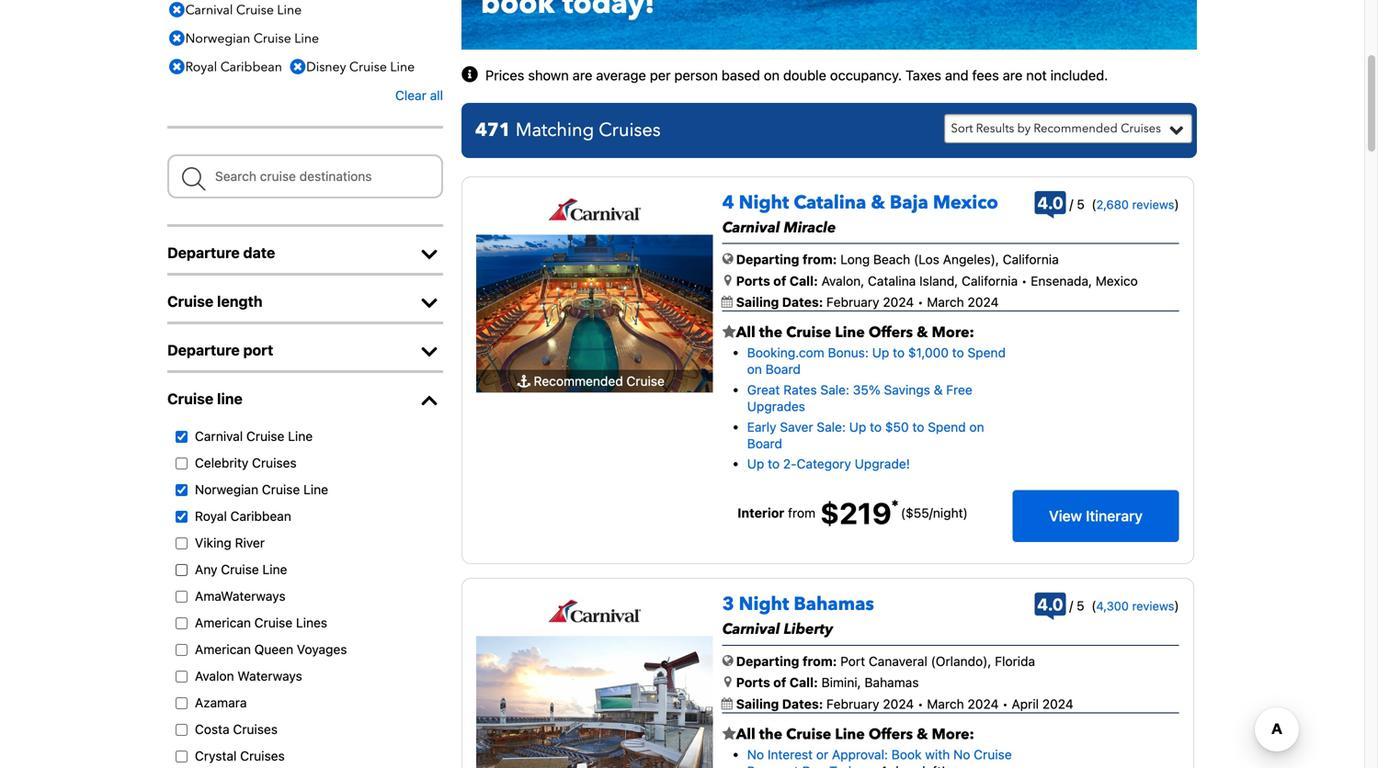 Task type: locate. For each thing, give the bounding box(es) containing it.
•
[[1022, 273, 1027, 289], [918, 295, 924, 310], [918, 697, 924, 712], [1002, 697, 1008, 712]]

471 matching cruises
[[475, 118, 661, 143]]

ports up "booking.com"
[[736, 273, 770, 289]]

crystal cruises
[[195, 749, 285, 764]]

1 vertical spatial california
[[962, 273, 1018, 289]]

) right 4,300
[[1175, 599, 1179, 614]]

) right 2,680
[[1175, 197, 1179, 212]]

( inside 4.0 / 5 ( 2,680 reviews )
[[1092, 197, 1097, 212]]

celebrity
[[195, 455, 249, 471]]

0 vertical spatial recommended
[[1034, 120, 1118, 137]]

1 vertical spatial reviews
[[1132, 600, 1175, 613]]

& left baja
[[871, 190, 885, 215]]

0 vertical spatial ports of call:
[[736, 273, 818, 289]]

night)
[[933, 506, 968, 521]]

2 carnival cruise line image from the top
[[548, 600, 642, 624]]

dates: for 4 night catalina & baja mexico
[[782, 295, 823, 310]]

2 vertical spatial times circle image
[[286, 53, 310, 81]]

clear all link
[[395, 84, 443, 107]]

1 horizontal spatial on
[[764, 67, 780, 83]]

1 horizontal spatial recommended
[[1034, 120, 1118, 137]]

1 carnival cruise line image from the top
[[548, 198, 642, 222]]

0 horizontal spatial catalina
[[794, 190, 866, 215]]

/ right asterisk icon
[[929, 506, 933, 521]]

reviews right 4,300
[[1132, 600, 1175, 613]]

0 vertical spatial all the cruise line offers & more:
[[736, 323, 975, 343]]

on right based
[[764, 67, 780, 83]]

4,300 reviews link
[[1096, 600, 1175, 613]]

caribbean up river
[[230, 509, 291, 524]]

1 vertical spatial carnival cruise line
[[195, 429, 313, 444]]

1 vertical spatial departure
[[167, 341, 240, 359]]

1 vertical spatial (
[[1092, 599, 1096, 614]]

0 vertical spatial american
[[195, 615, 251, 631]]

2 reviews from the top
[[1132, 600, 1175, 613]]

2 all from the top
[[736, 725, 756, 745]]

0 vertical spatial the
[[759, 323, 783, 343]]

0 vertical spatial offers
[[869, 323, 913, 343]]

1 map marker image from the top
[[724, 274, 732, 287]]

0 horizontal spatial on
[[747, 362, 762, 377]]

2 ports of call: from the top
[[736, 676, 818, 691]]

catalina inside 4 night catalina & baja mexico carnival miracle
[[794, 190, 866, 215]]

book
[[892, 747, 922, 763]]

times circle image for disney
[[286, 53, 310, 81]]

0 vertical spatial on
[[764, 67, 780, 83]]

chevron down image for departure date
[[416, 245, 443, 264]]

Azamara checkbox
[[171, 698, 192, 710]]

carnival cruise line up "norwegian cruise line" link
[[185, 1, 302, 19]]

4.0 left 4,300
[[1037, 595, 1064, 615]]

1 vertical spatial american
[[195, 642, 251, 657]]

of down liberty
[[774, 676, 787, 691]]

/ for 3 night bahamas
[[1070, 599, 1073, 614]]

2 ) from the top
[[1175, 599, 1179, 614]]

1 chevron down image from the top
[[416, 294, 443, 312]]

American Cruise Lines checkbox
[[171, 618, 192, 630]]

2 star image from the top
[[723, 727, 736, 742]]

are
[[573, 67, 593, 83], [1003, 67, 1023, 83]]

ports of call: down miracle
[[736, 273, 818, 289]]

to left the $1,000
[[893, 345, 905, 360]]

prices shown are average per person based on double occupancy. taxes and fees are not included. element
[[486, 67, 1108, 83]]

times circle image
[[165, 53, 189, 81]]

1 vertical spatial /
[[929, 506, 933, 521]]

american down amawaterways
[[195, 615, 251, 631]]

departure port
[[167, 341, 273, 359]]

california up 'ensenada,'
[[1003, 252, 1059, 267]]

mexico right 'ensenada,'
[[1096, 273, 1138, 289]]

results
[[976, 120, 1014, 137]]

chevron down image for cruise length
[[416, 294, 443, 312]]

norwegian up 'royal caribbean' link
[[185, 30, 250, 47]]

night
[[739, 190, 789, 215], [739, 592, 789, 618]]

the up interest
[[759, 725, 783, 745]]

/ inside 4.0 / 5 ( 4,300 reviews )
[[1070, 599, 1073, 614]]

4.0 left 2,680
[[1038, 193, 1064, 213]]

5 left 2,680
[[1077, 197, 1085, 212]]

map marker image for 4 night catalina & baja mexico
[[724, 274, 732, 287]]

0 vertical spatial )
[[1175, 197, 1179, 212]]

0 vertical spatial 4.0
[[1038, 193, 1064, 213]]

reviews inside 4.0 / 5 ( 2,680 reviews )
[[1132, 198, 1175, 211]]

person
[[675, 67, 718, 83]]

( inside 4.0 / 5 ( 4,300 reviews )
[[1092, 599, 1096, 614]]

1 vertical spatial more:
[[932, 725, 975, 745]]

None field
[[167, 154, 443, 198]]

norwegian cruise line down carnival cruise line link
[[185, 30, 319, 47]]

• down canaveral
[[918, 697, 924, 712]]

are left not
[[1003, 67, 1023, 83]]

0 vertical spatial norwegian
[[185, 30, 250, 47]]

night inside 4 night catalina & baja mexico carnival miracle
[[739, 190, 789, 215]]

0 vertical spatial map marker image
[[724, 274, 732, 287]]

1 vertical spatial sailing dates:
[[736, 697, 827, 712]]

2 from: from the top
[[803, 654, 837, 669]]

1 ports of call: from the top
[[736, 273, 818, 289]]

1 vertical spatial calendar image
[[722, 698, 733, 710]]

american cruise lines
[[195, 615, 327, 631]]

carnival cruise line image down 471 matching cruises
[[548, 198, 642, 222]]

2 5 from the top
[[1077, 599, 1085, 614]]

booking.com
[[747, 345, 825, 360]]

& left free on the right
[[934, 382, 943, 398]]

5
[[1077, 197, 1085, 212], [1077, 599, 1085, 614]]

1 offers from the top
[[869, 323, 913, 343]]

reviews for 3 night bahamas
[[1132, 600, 1175, 613]]

1 horizontal spatial no
[[954, 747, 971, 763]]

4.0 for 4 night catalina & baja mexico
[[1038, 193, 1064, 213]]

0 horizontal spatial recommended
[[534, 374, 623, 389]]

( down view itinerary link in the bottom of the page
[[1092, 599, 1096, 614]]

from
[[788, 506, 816, 521]]

1 february from the top
[[827, 295, 880, 310]]

4.0
[[1038, 193, 1064, 213], [1037, 595, 1064, 615]]

reviews inside 4.0 / 5 ( 4,300 reviews )
[[1132, 600, 1175, 613]]

( up 'ensenada,'
[[1092, 197, 1097, 212]]

departure up cruise line
[[167, 341, 240, 359]]

carnival cruise line image up carnival liberty image
[[548, 600, 642, 624]]

2 ( from the top
[[1092, 599, 1096, 614]]

on down free on the right
[[970, 420, 984, 435]]

0 vertical spatial february
[[827, 295, 880, 310]]

1 call: from the top
[[790, 273, 818, 289]]

5 inside 4.0 / 5 ( 2,680 reviews )
[[1077, 197, 1085, 212]]

march for february 2024 • march 2024 • april 2024
[[927, 697, 964, 712]]

0 vertical spatial calendar image
[[722, 296, 733, 308]]

call:
[[790, 273, 818, 289], [790, 676, 818, 691]]

departing from: long beach (los angeles), california
[[736, 252, 1059, 267]]

no
[[747, 747, 764, 763], [954, 747, 971, 763]]

1 vertical spatial 5
[[1077, 599, 1085, 614]]

line
[[277, 1, 302, 19], [294, 30, 319, 47], [390, 58, 415, 76], [835, 323, 865, 343], [288, 429, 313, 444], [304, 482, 328, 497], [262, 562, 287, 577], [835, 725, 865, 745]]

itinerary
[[1086, 507, 1143, 525]]

no right 'with'
[[954, 747, 971, 763]]

of down miracle
[[774, 273, 787, 289]]

interest
[[768, 747, 813, 763]]

($55 / night)
[[901, 506, 968, 521]]

($55
[[901, 506, 929, 521]]

&
[[871, 190, 885, 215], [917, 323, 928, 343], [934, 382, 943, 398], [917, 725, 928, 745]]

bahamas down departing from: port canaveral (orlando), florida
[[865, 676, 919, 691]]

0 vertical spatial departure
[[167, 244, 240, 261]]

0 vertical spatial sailing
[[736, 295, 779, 310]]

1 vertical spatial offers
[[869, 725, 913, 745]]

2 offers from the top
[[869, 725, 913, 745]]

no up payment
[[747, 747, 764, 763]]

booking.com bonus: up to $1,000 to spend on board great rates sale: 35% savings & free upgrades early saver sale: up to $50 to spend on board up to 2-category upgrade!
[[747, 345, 1006, 472]]

1 more: from the top
[[932, 323, 975, 343]]

2 vertical spatial /
[[1070, 599, 1073, 614]]

2 4.0 from the top
[[1037, 595, 1064, 615]]

0 vertical spatial royal caribbean
[[185, 58, 282, 76]]

night right the 3
[[739, 592, 789, 618]]

0 vertical spatial departing
[[736, 252, 800, 267]]

2 no from the left
[[954, 747, 971, 763]]

carnival cruise line image
[[548, 198, 642, 222], [548, 600, 642, 624]]

0 vertical spatial bahamas
[[794, 592, 874, 618]]

occupancy.
[[830, 67, 902, 83]]

times circle image
[[165, 0, 189, 24], [165, 25, 189, 52], [286, 53, 310, 81]]

any cruise line
[[195, 562, 287, 577]]

2 globe image from the top
[[723, 655, 734, 668]]

interior from $219
[[738, 496, 892, 531]]

1 vertical spatial 4.0
[[1037, 595, 1064, 615]]

0 horizontal spatial no
[[747, 747, 764, 763]]

to left '2-'
[[768, 457, 780, 472]]

departure for departure port
[[167, 341, 240, 359]]

times circle image for carnival
[[165, 0, 189, 24]]

california down angeles),
[[962, 273, 1018, 289]]

sailing up "booking.com"
[[736, 295, 779, 310]]

2 map marker image from the top
[[724, 676, 732, 689]]

1 4.0 from the top
[[1038, 193, 1064, 213]]

4.0 for 3 night bahamas
[[1037, 595, 1064, 615]]

1 horizontal spatial are
[[1003, 67, 1023, 83]]

1 vertical spatial february
[[827, 697, 880, 712]]

carnival down "4"
[[723, 218, 780, 238]]

1 ) from the top
[[1175, 197, 1179, 212]]

night inside the 3 night bahamas carnival liberty
[[739, 592, 789, 618]]

star image for 3 night bahamas
[[723, 727, 736, 742]]

/
[[1070, 197, 1074, 212], [929, 506, 933, 521], [1070, 599, 1073, 614]]

1 5 from the top
[[1077, 197, 1085, 212]]

1 dates: from the top
[[782, 295, 823, 310]]

( for 3 night bahamas
[[1092, 599, 1096, 614]]

1 horizontal spatial mexico
[[1096, 273, 1138, 289]]

spend
[[968, 345, 1006, 360], [928, 420, 966, 435]]

1 horizontal spatial spend
[[968, 345, 1006, 360]]

2 calendar image from the top
[[722, 698, 733, 710]]

sale: left 35%
[[821, 382, 850, 398]]

0 vertical spatial all
[[736, 323, 756, 343]]

celebrity cruises
[[195, 455, 297, 471]]

0 vertical spatial star image
[[723, 325, 736, 340]]

from: for 4 night catalina & baja mexico
[[803, 252, 837, 267]]

0 vertical spatial march
[[927, 295, 964, 310]]

all for 3 night bahamas
[[736, 725, 756, 745]]

all the cruise line offers & more: up bonus:
[[736, 323, 975, 343]]

carnival cruise line image for 3 night bahamas
[[548, 600, 642, 624]]

up right bonus:
[[872, 345, 889, 360]]

0 horizontal spatial mexico
[[933, 190, 999, 215]]

prices
[[486, 67, 524, 83]]

5 inside 4.0 / 5 ( 4,300 reviews )
[[1077, 599, 1085, 614]]

1 the from the top
[[759, 323, 783, 343]]

1 vertical spatial spend
[[928, 420, 966, 435]]

2 of from the top
[[774, 676, 787, 691]]

spend down free on the right
[[928, 420, 966, 435]]

departing down liberty
[[736, 654, 800, 669]]

/ left 2,680
[[1070, 197, 1074, 212]]

0 horizontal spatial spend
[[928, 420, 966, 435]]

5 left 4,300
[[1077, 599, 1085, 614]]

2 horizontal spatial up
[[872, 345, 889, 360]]

all the cruise line offers & more: up approval:
[[736, 725, 975, 745]]

2 vertical spatial on
[[970, 420, 984, 435]]

1 vertical spatial dates:
[[782, 697, 823, 712]]

call: left avalon,
[[790, 273, 818, 289]]

sailing dates: up interest
[[736, 697, 827, 712]]

cruises
[[599, 118, 661, 143], [1121, 120, 1161, 137], [252, 455, 297, 471], [233, 722, 278, 737], [240, 749, 285, 764]]

AmaWaterways checkbox
[[171, 591, 192, 603]]

up left '2-'
[[747, 457, 764, 472]]

times circle image for norwegian
[[165, 25, 189, 52]]

more: up 'with'
[[932, 725, 975, 745]]

0 vertical spatial caribbean
[[220, 58, 282, 76]]

2 chevron down image from the top
[[416, 343, 443, 361]]

Celebrity Cruises checkbox
[[171, 458, 192, 470]]

0 horizontal spatial are
[[573, 67, 593, 83]]

the for 3 night bahamas
[[759, 725, 783, 745]]

mexico right baja
[[933, 190, 999, 215]]

florida
[[995, 654, 1035, 669]]

sailing for 3 night bahamas
[[736, 697, 779, 712]]

sale:
[[821, 382, 850, 398], [817, 420, 846, 435]]

) inside 4.0 / 5 ( 4,300 reviews )
[[1175, 599, 1179, 614]]

more: for 3 night bahamas
[[932, 725, 975, 745]]

• left april
[[1002, 697, 1008, 712]]

carnival cruise line
[[185, 1, 302, 19], [195, 429, 313, 444]]

1 vertical spatial departing
[[736, 654, 800, 669]]

sort results by recommended cruises
[[951, 120, 1161, 137]]

payment
[[747, 764, 799, 769]]

the up "booking.com"
[[759, 323, 783, 343]]

1 reviews from the top
[[1132, 198, 1175, 211]]

sale: right saver
[[817, 420, 846, 435]]

& inside 4 night catalina & baja mexico carnival miracle
[[871, 190, 885, 215]]

2-
[[783, 457, 797, 472]]

board down early
[[747, 436, 782, 451]]

2 sailing from the top
[[736, 697, 779, 712]]

offers for 3 night bahamas
[[869, 725, 913, 745]]

all the cruise line offers & more: for 3 night bahamas
[[736, 725, 975, 745]]

4.0 / 5 ( 4,300 reviews )
[[1037, 595, 1179, 615]]

globe image down the 3
[[723, 655, 734, 668]]

1 vertical spatial march
[[927, 697, 964, 712]]

1 vertical spatial from:
[[803, 654, 837, 669]]

0 vertical spatial sailing dates:
[[736, 295, 827, 310]]

2 more: from the top
[[932, 725, 975, 745]]

(
[[1092, 197, 1097, 212], [1092, 599, 1096, 614]]

march
[[927, 295, 964, 310], [927, 697, 964, 712]]

0 vertical spatial from:
[[803, 252, 837, 267]]

• left 'ensenada,'
[[1022, 273, 1027, 289]]

carnival cruise line up the celebrity cruises
[[195, 429, 313, 444]]

clear all
[[395, 88, 443, 103]]

february 2024 • march 2024 • april 2024
[[827, 697, 1074, 712]]

1 vertical spatial on
[[747, 362, 762, 377]]

1 vertical spatial ports
[[736, 676, 770, 691]]

bonus:
[[828, 345, 869, 360]]

2 departure from the top
[[167, 341, 240, 359]]

1 vertical spatial carnival cruise line image
[[548, 600, 642, 624]]

( for 4 night catalina & baja mexico
[[1092, 197, 1097, 212]]

0 vertical spatial chevron down image
[[416, 245, 443, 264]]

reviews
[[1132, 198, 1175, 211], [1132, 600, 1175, 613]]

from: up bimini,
[[803, 654, 837, 669]]

map marker image down "4"
[[724, 274, 732, 287]]

norwegian cruise line link
[[165, 25, 324, 52]]

info label image
[[462, 66, 482, 84]]

night right "4"
[[739, 190, 789, 215]]

angeles),
[[943, 252, 999, 267]]

1 vertical spatial norwegian
[[195, 482, 258, 497]]

) for 3 night bahamas
[[1175, 599, 1179, 614]]

bahamas up liberty
[[794, 592, 874, 618]]

ports for 3 night bahamas
[[736, 676, 770, 691]]

$219
[[820, 496, 892, 531]]

2 the from the top
[[759, 725, 783, 745]]

Royal Caribbean checkbox
[[171, 511, 192, 523]]

1 vertical spatial call:
[[790, 676, 818, 691]]

carnival cruise line link
[[165, 0, 307, 24]]

0 vertical spatial sale:
[[821, 382, 850, 398]]

0 vertical spatial (
[[1092, 197, 1097, 212]]

more: for 4 night catalina & baja mexico
[[932, 323, 975, 343]]

norwegian
[[185, 30, 250, 47], [195, 482, 258, 497]]

are right shown
[[573, 67, 593, 83]]

471
[[475, 118, 511, 143]]

or
[[816, 747, 829, 763]]

board down "booking.com"
[[766, 362, 801, 377]]

1 vertical spatial night
[[739, 592, 789, 618]]

1 american from the top
[[195, 615, 251, 631]]

departing
[[736, 252, 800, 267], [736, 654, 800, 669]]

1 vertical spatial chevron down image
[[416, 343, 443, 361]]

1 sailing dates: from the top
[[736, 295, 827, 310]]

35%
[[853, 382, 881, 398]]

norwegian cruise line down the celebrity cruises
[[195, 482, 328, 497]]

february for february 2024 • march 2024
[[827, 295, 880, 310]]

1 calendar image from the top
[[722, 296, 733, 308]]

2 night from the top
[[739, 592, 789, 618]]

sailing up interest
[[736, 697, 779, 712]]

2 chevron down image from the top
[[416, 392, 443, 410]]

1 vertical spatial ports of call:
[[736, 676, 818, 691]]

dates: down bimini,
[[782, 697, 823, 712]]

caribbean down "norwegian cruise line" link
[[220, 58, 282, 76]]

globe image
[[723, 253, 734, 265], [723, 655, 734, 668]]

1 vertical spatial bahamas
[[865, 676, 919, 691]]

1 vertical spatial chevron down image
[[416, 392, 443, 410]]

globe image for 3 night bahamas
[[723, 655, 734, 668]]

calendar image
[[722, 296, 733, 308], [722, 698, 733, 710]]

1 star image from the top
[[723, 325, 736, 340]]

recommended cruise
[[534, 374, 665, 389]]

2 march from the top
[[927, 697, 964, 712]]

1 vertical spatial times circle image
[[165, 25, 189, 52]]

all up payment
[[736, 725, 756, 745]]

cruise length
[[167, 293, 263, 310]]

per
[[650, 67, 671, 83]]

1 chevron down image from the top
[[416, 245, 443, 264]]

0 vertical spatial call:
[[790, 273, 818, 289]]

1 ( from the top
[[1092, 197, 1097, 212]]

recommended right the anchor icon
[[534, 374, 623, 389]]

2 february from the top
[[827, 697, 880, 712]]

/ inside 4.0 / 5 ( 2,680 reviews )
[[1070, 197, 1074, 212]]

2 all the cruise line offers & more: from the top
[[736, 725, 975, 745]]

1 night from the top
[[739, 190, 789, 215]]

by
[[1017, 120, 1031, 137]]

0 vertical spatial times circle image
[[165, 0, 189, 24]]

avalon waterways
[[195, 669, 302, 684]]

recommended right by
[[1034, 120, 1118, 137]]

0 vertical spatial california
[[1003, 252, 1059, 267]]

/ left 4,300
[[1070, 599, 1073, 614]]

2 call: from the top
[[790, 676, 818, 691]]

1 of from the top
[[774, 273, 787, 289]]

map marker image for 3 night bahamas
[[724, 676, 732, 689]]

1 departure from the top
[[167, 244, 240, 261]]

avalon,
[[822, 273, 865, 289]]

0 vertical spatial of
[[774, 273, 787, 289]]

0 vertical spatial more:
[[932, 323, 975, 343]]

1 all the cruise line offers & more: from the top
[[736, 323, 975, 343]]

1 sailing from the top
[[736, 295, 779, 310]]

royal up "viking"
[[195, 509, 227, 524]]

catalina up miracle
[[794, 190, 866, 215]]

beach
[[874, 252, 911, 267]]

star image
[[723, 325, 736, 340], [723, 727, 736, 742]]

sailing dates: up "booking.com"
[[736, 295, 827, 310]]

1 horizontal spatial up
[[849, 420, 866, 435]]

) inside 4.0 / 5 ( 2,680 reviews )
[[1175, 197, 1179, 212]]

2 ports from the top
[[736, 676, 770, 691]]

february down avalon,
[[827, 295, 880, 310]]

2 departing from the top
[[736, 654, 800, 669]]

crystal
[[195, 749, 237, 764]]

offers for 4 night catalina & baja mexico
[[869, 323, 913, 343]]

1 globe image from the top
[[723, 253, 734, 265]]

map marker image
[[724, 274, 732, 287], [724, 676, 732, 689]]

of
[[774, 273, 787, 289], [774, 676, 787, 691]]

1 vertical spatial sailing
[[736, 697, 779, 712]]

0 vertical spatial dates:
[[782, 295, 823, 310]]

average
[[596, 67, 646, 83]]

mexico inside 4 night catalina & baja mexico carnival miracle
[[933, 190, 999, 215]]

1 march from the top
[[927, 295, 964, 310]]

today
[[830, 764, 865, 769]]

february down bimini,
[[827, 697, 880, 712]]

royal down "norwegian cruise line" link
[[185, 58, 217, 76]]

0 vertical spatial 5
[[1077, 197, 1085, 212]]

catalina down the beach
[[868, 273, 916, 289]]

1 from: from the top
[[803, 252, 837, 267]]

all the cruise line offers & more:
[[736, 323, 975, 343], [736, 725, 975, 745]]

catalina
[[794, 190, 866, 215], [868, 273, 916, 289]]

0 vertical spatial spend
[[968, 345, 1006, 360]]

chevron down image
[[416, 294, 443, 312], [416, 343, 443, 361]]

2 american from the top
[[195, 642, 251, 657]]

1 all from the top
[[736, 323, 756, 343]]

1 vertical spatial up
[[849, 420, 866, 435]]

0 vertical spatial carnival cruise line
[[185, 1, 302, 19]]

1 horizontal spatial catalina
[[868, 273, 916, 289]]

march down (orlando),
[[927, 697, 964, 712]]

all up "booking.com"
[[736, 323, 756, 343]]

of for 4 night catalina & baja mexico
[[774, 273, 787, 289]]

)
[[1175, 197, 1179, 212], [1175, 599, 1179, 614]]

1 vertical spatial )
[[1175, 599, 1179, 614]]

Costa Cruises checkbox
[[171, 724, 192, 736]]

0 vertical spatial chevron down image
[[416, 294, 443, 312]]

approval:
[[832, 747, 888, 763]]

1 vertical spatial all the cruise line offers & more:
[[736, 725, 975, 745]]

1 ports from the top
[[736, 273, 770, 289]]

2 dates: from the top
[[782, 697, 823, 712]]

royal caribbean down "norwegian cruise line" link
[[185, 58, 282, 76]]

5 for 4 night catalina & baja mexico
[[1077, 197, 1085, 212]]

azamara
[[195, 695, 247, 711]]

carnival inside the 3 night bahamas carnival liberty
[[723, 620, 780, 640]]

2 sailing dates: from the top
[[736, 697, 827, 712]]

call: for 3 night bahamas
[[790, 676, 818, 691]]

cruises up the "crystal cruises"
[[233, 722, 278, 737]]

early saver sale: up to $50 to spend on board link
[[747, 420, 984, 451]]

1 vertical spatial all
[[736, 725, 756, 745]]

2,680 reviews link
[[1097, 198, 1175, 211]]

ports of call: down liberty
[[736, 676, 818, 691]]

1 departing from the top
[[736, 252, 800, 267]]

from: up avalon,
[[803, 252, 837, 267]]

departing for 3 night bahamas
[[736, 654, 800, 669]]

chevron down image
[[416, 245, 443, 264], [416, 392, 443, 410]]

0 vertical spatial carnival cruise line image
[[548, 198, 642, 222]]

spend up free on the right
[[968, 345, 1006, 360]]

0 horizontal spatial up
[[747, 457, 764, 472]]

saver
[[780, 420, 813, 435]]

0 vertical spatial reviews
[[1132, 198, 1175, 211]]

on up great
[[747, 362, 762, 377]]



Task type: vqa. For each thing, say whether or not it's contained in the screenshot.
carnival within the 3 Night Bahamas Carnival Liberty
yes



Task type: describe. For each thing, give the bounding box(es) containing it.
3
[[723, 592, 734, 618]]

& up 'with'
[[917, 725, 928, 745]]

american for american queen voyages
[[195, 642, 251, 657]]

& up the $1,000
[[917, 323, 928, 343]]

American Queen Voyages checkbox
[[171, 644, 192, 656]]

/ for 4 night catalina & baja mexico
[[1070, 197, 1074, 212]]

prices shown are average per person based on double occupancy. taxes and fees are not included.
[[486, 67, 1108, 83]]

2024 down departing from: long beach (los angeles), california
[[883, 295, 914, 310]]

lines
[[296, 615, 327, 631]]

sailing dates: for 4 night catalina & baja mexico
[[736, 295, 827, 310]]

4.0 / 5 ( 2,680 reviews )
[[1038, 193, 1179, 213]]

3 night bahamas carnival liberty
[[723, 592, 874, 640]]

baja
[[890, 190, 929, 215]]

voyages
[[297, 642, 347, 657]]

1 vertical spatial mexico
[[1096, 273, 1138, 289]]

ports of call: for 4 night catalina & baja mexico
[[736, 273, 818, 289]]

carnival liberty image
[[476, 637, 713, 769]]

2,680
[[1097, 198, 1129, 211]]

1 vertical spatial board
[[747, 436, 782, 451]]

Any Cruise Line checkbox
[[171, 564, 192, 576]]

bahamas inside the 3 night bahamas carnival liberty
[[794, 592, 874, 618]]

upgrades
[[747, 399, 805, 414]]

chevron down image for cruise line
[[416, 392, 443, 410]]

included.
[[1051, 67, 1108, 83]]

viking river
[[195, 535, 265, 551]]

1 vertical spatial royal
[[195, 509, 227, 524]]

royal caribbean link
[[165, 53, 287, 81]]

up to 2-category upgrade! link
[[747, 457, 910, 472]]

early
[[747, 420, 777, 435]]

departure date
[[167, 244, 275, 261]]

all
[[430, 88, 443, 103]]

anchor image
[[518, 375, 530, 388]]

upgrade!
[[855, 457, 910, 472]]

Carnival Cruise Line checkbox
[[171, 431, 192, 443]]

2 are from the left
[[1003, 67, 1023, 83]]

night for 3
[[739, 592, 789, 618]]

4
[[723, 190, 734, 215]]

departure for departure date
[[167, 244, 240, 261]]

booking.com bonus: up to $1,000 to spend on board link
[[747, 345, 1006, 377]]

1 no from the left
[[747, 747, 764, 763]]

calendar image for 4 night catalina & baja mexico
[[722, 296, 733, 308]]

) for 4 night catalina & baja mexico
[[1175, 197, 1179, 212]]

5 for 3 night bahamas
[[1077, 599, 1085, 614]]

from: for 3 night bahamas
[[803, 654, 837, 669]]

2024 down 'bimini, bahamas'
[[883, 697, 914, 712]]

Norwegian Cruise Line checkbox
[[171, 484, 192, 496]]

american queen voyages
[[195, 642, 347, 657]]

Crystal Cruises checkbox
[[171, 751, 192, 763]]

star image for 4 night catalina & baja mexico
[[723, 325, 736, 340]]

2 horizontal spatial on
[[970, 420, 984, 435]]

carnival up celebrity
[[195, 429, 243, 444]]

chevron down image for departure port
[[416, 343, 443, 361]]

double
[[783, 67, 827, 83]]

american for american cruise lines
[[195, 615, 251, 631]]

on for board
[[747, 362, 762, 377]]

ports of call: for 3 night bahamas
[[736, 676, 818, 691]]

2024 left april
[[968, 697, 999, 712]]

departing for 4 night catalina & baja mexico
[[736, 252, 800, 267]]

to right the $1,000
[[952, 345, 964, 360]]

2024 down avalon, catalina island, california • ensenada, mexico
[[968, 295, 999, 310]]

Search cruise destinations text field
[[167, 154, 443, 198]]

cruise inside no interest or approval: book with no cruise payment due today
[[974, 747, 1012, 763]]

april
[[1012, 697, 1039, 712]]

carnival cruise line image for 4 night catalina & baja mexico
[[548, 198, 642, 222]]

sailing dates: for 3 night bahamas
[[736, 697, 827, 712]]

$50
[[885, 420, 909, 435]]

disney cruise line link
[[286, 53, 420, 81]]

1 are from the left
[[573, 67, 593, 83]]

(los
[[914, 252, 940, 267]]

fees
[[972, 67, 999, 83]]

and
[[945, 67, 969, 83]]

cruises for costa cruises
[[233, 722, 278, 737]]

Viking River checkbox
[[171, 538, 192, 550]]

due
[[802, 764, 826, 769]]

carnival miracle image
[[476, 235, 713, 393]]

sailing for 4 night catalina & baja mexico
[[736, 295, 779, 310]]

1 vertical spatial norwegian cruise line
[[195, 482, 328, 497]]

carnival up "norwegian cruise line" link
[[185, 1, 233, 19]]

4,300
[[1096, 600, 1129, 613]]

departing from: port canaveral (orlando), florida
[[736, 654, 1035, 669]]

cruises up 2,680 reviews link in the right top of the page
[[1121, 120, 1161, 137]]

miracle
[[784, 218, 836, 238]]

savings
[[884, 382, 930, 398]]

february for february 2024 • march 2024 • april 2024
[[827, 697, 880, 712]]

based
[[722, 67, 760, 83]]

0 vertical spatial norwegian cruise line
[[185, 30, 319, 47]]

viking
[[195, 535, 232, 551]]

2 vertical spatial up
[[747, 457, 764, 472]]

calendar image for 3 night bahamas
[[722, 698, 733, 710]]

cruises for crystal cruises
[[240, 749, 285, 764]]

ensenada,
[[1031, 273, 1092, 289]]

of for 3 night bahamas
[[774, 676, 787, 691]]

dates: for 3 night bahamas
[[782, 697, 823, 712]]

0 vertical spatial board
[[766, 362, 801, 377]]

cruises down average
[[599, 118, 661, 143]]

4 night catalina & baja mexico carnival miracle
[[723, 190, 999, 238]]

• down island,
[[918, 295, 924, 310]]

bimini, bahamas
[[822, 676, 919, 691]]

view itinerary
[[1049, 507, 1143, 525]]

line
[[217, 390, 243, 408]]

island,
[[920, 273, 958, 289]]

free
[[946, 382, 973, 398]]

on for double
[[764, 67, 780, 83]]

bimini,
[[822, 676, 861, 691]]

clear
[[395, 88, 427, 103]]

cruises for celebrity cruises
[[252, 455, 297, 471]]

waterways
[[238, 669, 302, 684]]

no interest or approval: book with no cruise payment due today
[[747, 747, 1012, 769]]

globe image for 4 night catalina & baja mexico
[[723, 253, 734, 265]]

0 vertical spatial royal
[[185, 58, 217, 76]]

interior
[[738, 506, 785, 521]]

(orlando),
[[931, 654, 992, 669]]

queen
[[254, 642, 293, 657]]

asterisk image
[[892, 500, 899, 507]]

any
[[195, 562, 217, 577]]

1 vertical spatial royal caribbean
[[195, 509, 291, 524]]

avalon, catalina island, california • ensenada, mexico
[[822, 273, 1138, 289]]

2024 right april
[[1043, 697, 1074, 712]]

costa cruises
[[195, 722, 278, 737]]

shown
[[528, 67, 569, 83]]

reviews for 4 night catalina & baja mexico
[[1132, 198, 1175, 211]]

1 vertical spatial caribbean
[[230, 509, 291, 524]]

all for 4 night catalina & baja mexico
[[736, 323, 756, 343]]

great
[[747, 382, 780, 398]]

river
[[235, 535, 265, 551]]

great rates sale: 35% savings & free upgrades link
[[747, 382, 973, 414]]

the for 4 night catalina & baja mexico
[[759, 323, 783, 343]]

long
[[841, 252, 870, 267]]

1 vertical spatial sale:
[[817, 420, 846, 435]]

ports for 4 night catalina & baja mexico
[[736, 273, 770, 289]]

Avalon Waterways checkbox
[[171, 671, 192, 683]]

liberty
[[784, 620, 833, 640]]

view itinerary link
[[1013, 490, 1179, 543]]

to right $50 at the bottom right
[[913, 420, 925, 435]]

view
[[1049, 507, 1082, 525]]

port
[[243, 341, 273, 359]]

sort
[[951, 120, 973, 137]]

canaveral
[[869, 654, 928, 669]]

1 vertical spatial catalina
[[868, 273, 916, 289]]

carnival inside 4 night catalina & baja mexico carnival miracle
[[723, 218, 780, 238]]

night for 4
[[739, 190, 789, 215]]

& inside booking.com bonus: up to $1,000 to spend on board great rates sale: 35% savings & free upgrades early saver sale: up to $50 to spend on board up to 2-category upgrade!
[[934, 382, 943, 398]]

cruise line
[[167, 390, 243, 408]]

avalon
[[195, 669, 234, 684]]

all the cruise line offers & more: for 4 night catalina & baja mexico
[[736, 323, 975, 343]]

to left $50 at the bottom right
[[870, 420, 882, 435]]

amawaterways
[[195, 589, 286, 604]]

march for february 2024 • march 2024
[[927, 295, 964, 310]]

call: for 4 night catalina & baja mexico
[[790, 273, 818, 289]]



